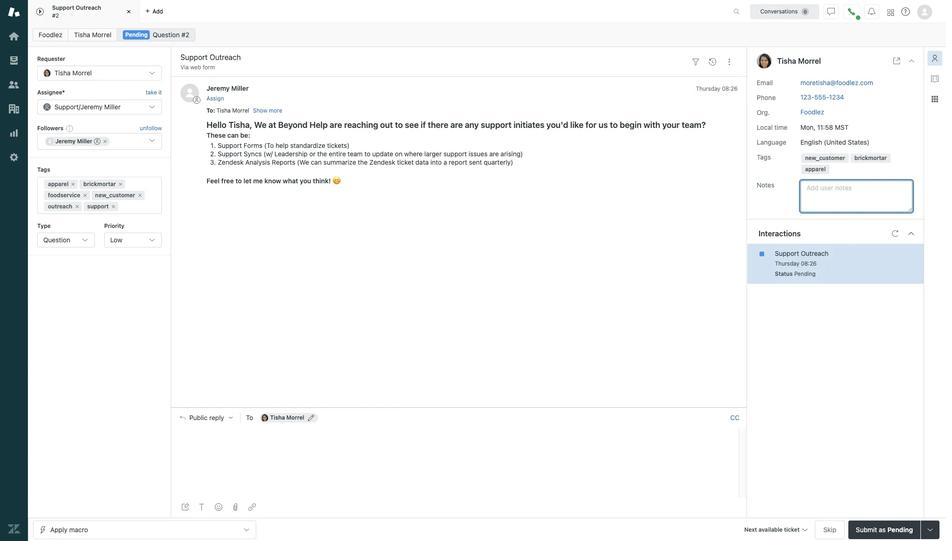 Task type: locate. For each thing, give the bounding box(es) containing it.
jeremy up assign
[[207, 84, 230, 92]]

customer context image
[[931, 54, 939, 62]]

outreach
[[48, 203, 72, 210]]

ticket inside next available ticket popup button
[[784, 526, 800, 533]]

1 vertical spatial support
[[444, 150, 467, 158]]

2 horizontal spatial support
[[481, 120, 512, 130]]

tab
[[28, 0, 140, 23]]

tisha morrel link
[[68, 28, 117, 41]]

1 horizontal spatial thursday
[[775, 260, 800, 267]]

brickmortar down followers element
[[83, 180, 116, 187]]

miller left user is an agent 'image'
[[77, 138, 92, 145]]

jeremy inside jeremy miller assign
[[207, 84, 230, 92]]

tisha morrel right moretisha@foodlez.com image
[[270, 414, 304, 421]]

see
[[405, 120, 419, 130]]

syncs
[[244, 150, 262, 158]]

get started image
[[8, 30, 20, 42]]

0 vertical spatial #2
[[52, 12, 59, 19]]

remove image up foodservice
[[70, 181, 76, 187]]

for
[[586, 120, 597, 130]]

next
[[744, 526, 757, 533]]

insert emojis image
[[215, 503, 222, 511]]

1 vertical spatial thursday 08:26 text field
[[775, 260, 817, 267]]

tisha down support outreach #2
[[74, 31, 90, 39]]

0 horizontal spatial apparel
[[48, 180, 69, 187]]

0 horizontal spatial zendesk
[[218, 158, 244, 166]]

pending right the 'as'
[[888, 525, 913, 533]]

1 horizontal spatial #2
[[181, 31, 189, 39]]

0 horizontal spatial foodlez link
[[33, 28, 68, 41]]

(united
[[824, 138, 846, 146]]

us
[[599, 120, 608, 130]]

0 vertical spatial support
[[481, 120, 512, 130]]

1 vertical spatial ticket
[[784, 526, 800, 533]]

question down add
[[153, 31, 180, 39]]

apparel up foodservice
[[48, 180, 69, 187]]

1 vertical spatial jeremy
[[81, 103, 103, 111]]

analysis
[[245, 158, 270, 166]]

jeremy down requester element
[[81, 103, 103, 111]]

support up status
[[775, 249, 799, 257]]

get help image
[[902, 7, 910, 16]]

support / jeremy miller
[[54, 103, 121, 111]]

0 vertical spatial miller
[[231, 84, 249, 92]]

0 vertical spatial thursday
[[696, 85, 721, 92]]

close image
[[124, 7, 134, 16]]

0 vertical spatial brickmortar
[[855, 154, 887, 161]]

moretisha@foodlez.com
[[801, 78, 873, 86]]

outreach inside support outreach #2
[[76, 4, 101, 11]]

1 vertical spatial to
[[246, 413, 253, 421]]

are
[[330, 120, 342, 130], [450, 120, 463, 130], [489, 150, 499, 158]]

remove image up 'priority'
[[111, 204, 116, 209]]

foodlez link down 123-
[[801, 108, 824, 116]]

question inside 'popup button'
[[43, 236, 70, 244]]

thursday up status
[[775, 260, 800, 267]]

ticket down the on at the left of the page
[[397, 158, 414, 166]]

0 vertical spatial pending
[[125, 31, 148, 38]]

report
[[449, 158, 467, 166]]

0 horizontal spatial pending
[[125, 31, 148, 38]]

2 vertical spatial jeremy
[[55, 138, 76, 145]]

miller right /
[[104, 103, 121, 111]]

new_customer up 'priority'
[[95, 191, 135, 198]]

sent
[[469, 158, 482, 166]]

organizations image
[[8, 103, 20, 115]]

0 vertical spatial tags
[[757, 153, 771, 161]]

miller inside jeremy miller assign
[[231, 84, 249, 92]]

support up tisha morrel link
[[52, 4, 74, 11]]

2 zendesk from the left
[[369, 158, 395, 166]]

2 vertical spatial miller
[[77, 138, 92, 145]]

morrel left edit user icon
[[286, 414, 304, 421]]

help
[[276, 141, 289, 149]]

remove image up 'priority'
[[118, 181, 123, 187]]

user image
[[757, 53, 772, 68]]

to : tisha morrel show more
[[207, 107, 282, 114]]

0 horizontal spatial thursday 08:26 text field
[[696, 85, 738, 92]]

1 horizontal spatial jeremy
[[81, 103, 103, 111]]

tabs tab list
[[28, 0, 724, 23]]

0 vertical spatial 08:26
[[722, 85, 738, 92]]

tisha
[[74, 31, 90, 39], [777, 57, 796, 65], [54, 69, 71, 77], [217, 107, 231, 114], [270, 414, 285, 421]]

status
[[775, 270, 793, 277]]

we
[[254, 120, 267, 130]]

jeremy down info on adding followers icon
[[55, 138, 76, 145]]

jeremy miller assign
[[207, 84, 249, 102]]

1 horizontal spatial outreach
[[801, 249, 829, 257]]

1 horizontal spatial apparel
[[805, 165, 826, 172]]

what
[[283, 177, 298, 185]]

time
[[775, 123, 788, 131]]

0 horizontal spatial tags
[[37, 166, 50, 173]]

beyond
[[278, 120, 308, 130]]

0 horizontal spatial miller
[[77, 138, 92, 145]]

1 vertical spatial miller
[[104, 103, 121, 111]]

Thursday 08:26 text field
[[696, 85, 738, 92], [775, 260, 817, 267]]

foodlez up requester
[[39, 31, 62, 39]]

pending inside secondary element
[[125, 31, 148, 38]]

support inside the support outreach thursday 08:26 status pending
[[775, 249, 799, 257]]

0 horizontal spatial question
[[43, 236, 70, 244]]

new_customer
[[805, 154, 845, 161], [95, 191, 135, 198]]

1 horizontal spatial the
[[358, 158, 368, 166]]

states)
[[848, 138, 870, 146]]

1 vertical spatial apparel
[[48, 180, 69, 187]]

support for support outreach #2
[[52, 4, 74, 11]]

jeremy for jeremy miller
[[55, 138, 76, 145]]

thursday down events icon
[[696, 85, 721, 92]]

support up 'priority'
[[87, 203, 109, 210]]

tags down millerjeremy500@gmail.com icon
[[37, 166, 50, 173]]

remove image for apparel
[[70, 181, 76, 187]]

0 horizontal spatial are
[[330, 120, 342, 130]]

to inside to : tisha morrel show more
[[207, 107, 213, 114]]

1 vertical spatial thursday
[[775, 260, 800, 267]]

foodlez link up requester
[[33, 28, 68, 41]]

button displays agent's chat status as invisible. image
[[828, 8, 835, 15]]

are up "quarterly)"
[[489, 150, 499, 158]]

0 horizontal spatial foodlez
[[39, 31, 62, 39]]

1 horizontal spatial support
[[444, 150, 467, 158]]

morrel up moretisha@foodlez.com
[[798, 57, 821, 65]]

org.
[[757, 108, 770, 116]]

miller inside jeremy miller option
[[77, 138, 92, 145]]

support inside support outreach #2
[[52, 4, 74, 11]]

pending down close image
[[125, 31, 148, 38]]

123-555-1234
[[801, 93, 844, 101]]

outreach inside the support outreach thursday 08:26 status pending
[[801, 249, 829, 257]]

next available ticket
[[744, 526, 800, 533]]

are right help
[[330, 120, 342, 130]]

2 horizontal spatial pending
[[888, 525, 913, 533]]

can
[[227, 131, 239, 139], [311, 158, 322, 166]]

0 horizontal spatial the
[[317, 150, 327, 158]]

out
[[380, 120, 393, 130]]

0 horizontal spatial ticket
[[397, 158, 414, 166]]

via
[[180, 64, 189, 71]]

ticket actions image
[[726, 58, 733, 65]]

2 horizontal spatial jeremy
[[207, 84, 230, 92]]

new_customer down english (united states)
[[805, 154, 845, 161]]

0 horizontal spatial #2
[[52, 12, 59, 19]]

foodlez link inside secondary element
[[33, 28, 68, 41]]

2 vertical spatial support
[[87, 203, 109, 210]]

0 horizontal spatial outreach
[[76, 4, 101, 11]]

1 vertical spatial foodlez
[[801, 108, 824, 116]]

events image
[[709, 58, 716, 65]]

1 vertical spatial brickmortar
[[83, 180, 116, 187]]

jeremy inside option
[[55, 138, 76, 145]]

#2 inside secondary element
[[181, 31, 189, 39]]

1 vertical spatial remove image
[[137, 192, 143, 198]]

1 horizontal spatial brickmortar
[[855, 154, 887, 161]]

support down these
[[218, 141, 242, 149]]

support up report
[[444, 150, 467, 158]]

miller inside assignee* element
[[104, 103, 121, 111]]

cc
[[730, 413, 740, 421]]

to for to : tisha morrel show more
[[207, 107, 213, 114]]

08:26 inside the support outreach thursday 08:26 status pending
[[801, 260, 817, 267]]

miller for jeremy miller assign
[[231, 84, 249, 92]]

brickmortar for brickmortar apparel
[[855, 154, 887, 161]]

morrel inside to : tisha morrel show more
[[232, 107, 249, 114]]

apply macro
[[50, 525, 88, 533]]

remove image right outreach
[[74, 204, 80, 209]]

tisha down requester
[[54, 69, 71, 77]]

1 vertical spatial #2
[[181, 31, 189, 39]]

show
[[253, 107, 267, 114]]

0 vertical spatial can
[[227, 131, 239, 139]]

where
[[404, 150, 423, 158]]

phone
[[757, 93, 776, 101]]

outreach for support outreach thursday 08:26 status pending
[[801, 249, 829, 257]]

remove image for new_customer
[[137, 192, 143, 198]]

remove image up low popup button
[[137, 192, 143, 198]]

miller up to : tisha morrel show more
[[231, 84, 249, 92]]

english
[[801, 138, 822, 146]]

knowledge image
[[931, 75, 939, 82]]

2 horizontal spatial are
[[489, 150, 499, 158]]

initiates
[[514, 120, 545, 130]]

0 vertical spatial to
[[207, 107, 213, 114]]

to left moretisha@foodlez.com image
[[246, 413, 253, 421]]

foodlez for foodlez "link" within the secondary element
[[39, 31, 62, 39]]

reaching
[[344, 120, 378, 130]]

hello tisha, we at beyond help are reaching out to see if there are any support initiates you'd like for us to begin with your team? these can be: support forms (to help standardize tickets) support syncs (w/ leadership or the entire team to update on where larger support issues are arising) zendesk analysis reports (we can summarize the zendesk ticket data into a report sent quarterly)
[[207, 120, 706, 166]]

1 horizontal spatial zendesk
[[369, 158, 395, 166]]

assignee* element
[[37, 99, 162, 114]]

apparel down english
[[805, 165, 826, 172]]

morrel
[[92, 31, 111, 39], [798, 57, 821, 65], [72, 69, 92, 77], [232, 107, 249, 114], [286, 414, 304, 421]]

ticket inside hello tisha, we at beyond help are reaching out to see if there are any support initiates you'd like for us to begin with your team? these can be: support forms (to help standardize tickets) support syncs (w/ leadership or the entire team to update on where larger support issues are arising) zendesk analysis reports (we can summarize the zendesk ticket data into a report sent quarterly)
[[397, 158, 414, 166]]

tisha right user icon
[[777, 57, 796, 65]]

1 horizontal spatial new_customer
[[805, 154, 845, 161]]

thursday 08:26 text field up status
[[775, 260, 817, 267]]

can left be:
[[227, 131, 239, 139]]

0 horizontal spatial jeremy
[[55, 138, 76, 145]]

mst
[[835, 123, 849, 131]]

remove image for brickmortar
[[118, 181, 123, 187]]

low
[[110, 236, 122, 244]]

0 vertical spatial foodlez link
[[33, 28, 68, 41]]

1 vertical spatial pending
[[794, 270, 816, 277]]

1 vertical spatial tags
[[37, 166, 50, 173]]

local time
[[757, 123, 788, 131]]

there
[[428, 120, 448, 130]]

free
[[221, 177, 234, 185]]

0 vertical spatial foodlez
[[39, 31, 62, 39]]

question inside secondary element
[[153, 31, 180, 39]]

1 horizontal spatial remove image
[[137, 192, 143, 198]]

0 horizontal spatial remove image
[[118, 181, 123, 187]]

zendesk up free
[[218, 158, 244, 166]]

brickmortar down states)
[[855, 154, 887, 161]]

0 horizontal spatial brickmortar
[[83, 180, 116, 187]]

tisha morrel right user icon
[[777, 57, 821, 65]]

tab containing support outreach
[[28, 0, 140, 23]]

0 horizontal spatial thursday
[[696, 85, 721, 92]]

1 vertical spatial foodlez link
[[801, 108, 824, 116]]

view more details image
[[893, 57, 901, 65]]

tisha right :
[[217, 107, 231, 114]]

0 vertical spatial question
[[153, 31, 180, 39]]

the
[[317, 150, 327, 158], [358, 158, 368, 166]]

the right or
[[317, 150, 327, 158]]

apparel inside brickmortar apparel
[[805, 165, 826, 172]]

remove image
[[118, 181, 123, 187], [137, 192, 143, 198]]

morrel inside requester element
[[72, 69, 92, 77]]

0 vertical spatial ticket
[[397, 158, 414, 166]]

remove image
[[103, 139, 108, 144], [70, 181, 76, 187], [82, 192, 88, 198], [74, 204, 80, 209], [111, 204, 116, 209]]

:
[[213, 107, 215, 114]]

to
[[207, 107, 213, 114], [246, 413, 253, 421]]

pending right status
[[794, 270, 816, 277]]

foodlez inside "link"
[[39, 31, 62, 39]]

1 vertical spatial question
[[43, 236, 70, 244]]

#2 right zendesk support icon
[[52, 12, 59, 19]]

take it
[[146, 89, 162, 96]]

2 vertical spatial pending
[[888, 525, 913, 533]]

outreach
[[76, 4, 101, 11], [801, 249, 829, 257]]

tisha morrel down requester
[[54, 69, 92, 77]]

0 vertical spatial apparel
[[805, 165, 826, 172]]

support down assignee*
[[54, 103, 79, 111]]

1 horizontal spatial foodlez
[[801, 108, 824, 116]]

are left any
[[450, 120, 463, 130]]

1 horizontal spatial can
[[311, 158, 322, 166]]

1 vertical spatial outreach
[[801, 249, 829, 257]]

entire
[[329, 150, 346, 158]]

notes
[[757, 181, 775, 189]]

support inside assignee* element
[[54, 103, 79, 111]]

apparel
[[805, 165, 826, 172], [48, 180, 69, 187]]

1 vertical spatial new_customer
[[95, 191, 135, 198]]

foodlez for rightmost foodlez "link"
[[801, 108, 824, 116]]

0 vertical spatial jeremy
[[207, 84, 230, 92]]

1 vertical spatial can
[[311, 158, 322, 166]]

1 zendesk from the left
[[218, 158, 244, 166]]

1 horizontal spatial are
[[450, 120, 463, 130]]

morrel down support outreach #2
[[92, 31, 111, 39]]

tags down language
[[757, 153, 771, 161]]

thursday 08:26 text field down events icon
[[696, 85, 738, 92]]

as
[[879, 525, 886, 533]]

issues
[[469, 150, 488, 158]]

show more button
[[253, 107, 282, 115]]

0 vertical spatial the
[[317, 150, 327, 158]]

0 horizontal spatial to
[[207, 107, 213, 114]]

0 vertical spatial remove image
[[118, 181, 123, 187]]

filter image
[[692, 58, 700, 65]]

can down or
[[311, 158, 322, 166]]

0 vertical spatial outreach
[[76, 4, 101, 11]]

brickmortar inside brickmortar apparel
[[855, 154, 887, 161]]

0 horizontal spatial can
[[227, 131, 239, 139]]

support right any
[[481, 120, 512, 130]]

question down type
[[43, 236, 70, 244]]

remove image for support
[[111, 204, 116, 209]]

foodlez down 123-
[[801, 108, 824, 116]]

1 horizontal spatial question
[[153, 31, 180, 39]]

tisha morrel down support outreach #2
[[74, 31, 111, 39]]

me
[[253, 177, 263, 185]]

mon, 11:58 mst
[[801, 123, 849, 131]]

1 horizontal spatial miller
[[104, 103, 121, 111]]

1 vertical spatial 08:26
[[801, 260, 817, 267]]

ticket right available
[[784, 526, 800, 533]]

morrel up tisha,
[[232, 107, 249, 114]]

1 horizontal spatial pending
[[794, 270, 816, 277]]

remove image for foodservice
[[82, 192, 88, 198]]

feel
[[207, 177, 220, 185]]

zendesk down update
[[369, 158, 395, 166]]

zendesk image
[[8, 523, 20, 535]]

(we
[[297, 158, 309, 166]]

remove image right foodservice
[[82, 192, 88, 198]]

0 horizontal spatial support
[[87, 203, 109, 210]]

support outreach thursday 08:26 status pending
[[775, 249, 829, 277]]

views image
[[8, 54, 20, 67]]

remove image right user is an agent 'image'
[[103, 139, 108, 144]]

to down 'assign' button
[[207, 107, 213, 114]]

zendesk support image
[[8, 6, 20, 18]]

millerjeremy500@gmail.com image
[[46, 138, 53, 145]]

support left syncs
[[218, 150, 242, 158]]

morrel up /
[[72, 69, 92, 77]]

1 horizontal spatial ticket
[[784, 526, 800, 533]]

the down team
[[358, 158, 368, 166]]

1 horizontal spatial to
[[246, 413, 253, 421]]

1 horizontal spatial 08:26
[[801, 260, 817, 267]]

2 horizontal spatial miller
[[231, 84, 249, 92]]

data
[[416, 158, 429, 166]]

you'd
[[547, 120, 568, 130]]

tisha inside secondary element
[[74, 31, 90, 39]]

#2 up via
[[181, 31, 189, 39]]

question button
[[37, 233, 95, 247]]



Task type: vqa. For each thing, say whether or not it's contained in the screenshot.
123-555-1234
yes



Task type: describe. For each thing, give the bounding box(es) containing it.
😁️
[[332, 177, 341, 185]]

(w/
[[264, 150, 273, 158]]

know
[[264, 177, 281, 185]]

skip button
[[815, 520, 845, 539]]

assign button
[[207, 94, 224, 103]]

language
[[757, 138, 786, 146]]

tisha right moretisha@foodlez.com image
[[270, 414, 285, 421]]

1 horizontal spatial thursday 08:26 text field
[[775, 260, 817, 267]]

format text image
[[198, 503, 206, 511]]

followers element
[[37, 133, 162, 150]]

submit
[[856, 525, 877, 533]]

next available ticket button
[[740, 520, 811, 540]]

web
[[190, 64, 201, 71]]

cc button
[[730, 413, 740, 422]]

hide composer image
[[455, 404, 463, 411]]

public reply
[[189, 414, 224, 421]]

thursday inside the support outreach thursday 08:26 status pending
[[775, 260, 800, 267]]

arising)
[[501, 150, 523, 158]]

secondary element
[[28, 26, 946, 44]]

into
[[431, 158, 442, 166]]

0 horizontal spatial 08:26
[[722, 85, 738, 92]]

to right us
[[610, 120, 618, 130]]

take
[[146, 89, 157, 96]]

question for question
[[43, 236, 70, 244]]

requester element
[[37, 66, 162, 81]]

1 horizontal spatial tags
[[757, 153, 771, 161]]

add link (cmd k) image
[[248, 503, 256, 511]]

conversations
[[760, 8, 798, 15]]

it
[[158, 89, 162, 96]]

admin image
[[8, 151, 20, 163]]

type
[[37, 222, 51, 229]]

brickmortar apparel
[[805, 154, 887, 172]]

or
[[309, 150, 316, 158]]

remove image for outreach
[[74, 204, 80, 209]]

assignee*
[[37, 89, 65, 96]]

to right team
[[364, 150, 371, 158]]

be:
[[240, 131, 250, 139]]

requester
[[37, 55, 65, 62]]

email
[[757, 78, 773, 86]]

reports
[[272, 158, 295, 166]]

/
[[79, 103, 81, 111]]

team
[[348, 150, 363, 158]]

a
[[444, 158, 447, 166]]

standardize
[[290, 141, 325, 149]]

skip
[[824, 525, 837, 533]]

Subject field
[[179, 52, 686, 63]]

add attachment image
[[232, 503, 239, 511]]

brickmortar for brickmortar
[[83, 180, 116, 187]]

remove image inside jeremy miller option
[[103, 139, 108, 144]]

public
[[189, 414, 208, 421]]

outreach for support outreach #2
[[76, 4, 101, 11]]

jeremy for jeremy miller assign
[[207, 84, 230, 92]]

reporting image
[[8, 127, 20, 139]]

moretisha@foodlez.com image
[[261, 414, 268, 421]]

0 vertical spatial new_customer
[[805, 154, 845, 161]]

(to
[[264, 141, 274, 149]]

morrel inside secondary element
[[92, 31, 111, 39]]

displays possible ticket submission types image
[[927, 526, 934, 533]]

555-
[[814, 93, 829, 101]]

#2 inside support outreach #2
[[52, 12, 59, 19]]

foodservice
[[48, 191, 80, 198]]

forms
[[244, 141, 262, 149]]

edit user image
[[308, 414, 315, 421]]

interactions
[[759, 229, 801, 238]]

followers
[[37, 125, 63, 132]]

like
[[570, 120, 584, 130]]

submit as pending
[[856, 525, 913, 533]]

english (united states)
[[801, 138, 870, 146]]

form
[[203, 64, 215, 71]]

question for question #2
[[153, 31, 180, 39]]

avatar image
[[180, 84, 199, 103]]

reply
[[209, 414, 224, 421]]

add button
[[140, 0, 169, 23]]

hello
[[207, 120, 227, 130]]

if
[[421, 120, 426, 130]]

main element
[[0, 0, 28, 541]]

support for support / jeremy miller
[[54, 103, 79, 111]]

notifications image
[[868, 8, 876, 15]]

11:58
[[817, 123, 833, 131]]

zendesk products image
[[888, 9, 894, 16]]

begin
[[620, 120, 642, 130]]

0 horizontal spatial new_customer
[[95, 191, 135, 198]]

tisha morrel inside requester element
[[54, 69, 92, 77]]

tisha morrel inside secondary element
[[74, 31, 111, 39]]

tisha inside requester element
[[54, 69, 71, 77]]

draft mode image
[[181, 503, 189, 511]]

1 vertical spatial the
[[358, 158, 368, 166]]

leadership
[[274, 150, 308, 158]]

jeremy inside assignee* element
[[81, 103, 103, 111]]

let
[[244, 177, 252, 185]]

1 horizontal spatial foodlez link
[[801, 108, 824, 116]]

Add user notes text field
[[801, 180, 913, 212]]

tickets)
[[327, 141, 349, 149]]

apps image
[[931, 95, 939, 103]]

conversations button
[[750, 4, 819, 19]]

apply
[[50, 525, 67, 533]]

to left let
[[235, 177, 242, 185]]

tisha inside to : tisha morrel show more
[[217, 107, 231, 114]]

0 vertical spatial thursday 08:26 text field
[[696, 85, 738, 92]]

miller for jeremy miller
[[77, 138, 92, 145]]

assign
[[207, 95, 224, 102]]

to right out
[[395, 120, 403, 130]]

123-555-1234 link
[[801, 93, 844, 101]]

add
[[153, 8, 163, 15]]

feel free to let me know what you think! 😁️
[[207, 177, 341, 185]]

help
[[310, 120, 328, 130]]

with
[[644, 120, 660, 130]]

tisha,
[[229, 120, 252, 130]]

pending inside the support outreach thursday 08:26 status pending
[[794, 270, 816, 277]]

user is an agent image
[[94, 138, 101, 145]]

available
[[759, 526, 783, 533]]

jeremy miller option
[[45, 137, 110, 146]]

think!
[[313, 177, 331, 185]]

support for support outreach thursday 08:26 status pending
[[775, 249, 799, 257]]

jeremy miller
[[55, 138, 92, 145]]

macro
[[69, 525, 88, 533]]

low button
[[104, 233, 162, 247]]

unfollow button
[[140, 124, 162, 133]]

you
[[300, 177, 311, 185]]

take it button
[[146, 88, 162, 98]]

info on adding followers image
[[66, 125, 74, 132]]

via web form
[[180, 64, 215, 71]]

1234
[[829, 93, 844, 101]]

priority
[[104, 222, 124, 229]]

any
[[465, 120, 479, 130]]

more
[[269, 107, 282, 114]]

customers image
[[8, 79, 20, 91]]

close image
[[908, 57, 916, 65]]

public reply button
[[172, 408, 240, 427]]

on
[[395, 150, 403, 158]]

local
[[757, 123, 773, 131]]

larger
[[424, 150, 442, 158]]

to for to
[[246, 413, 253, 421]]



